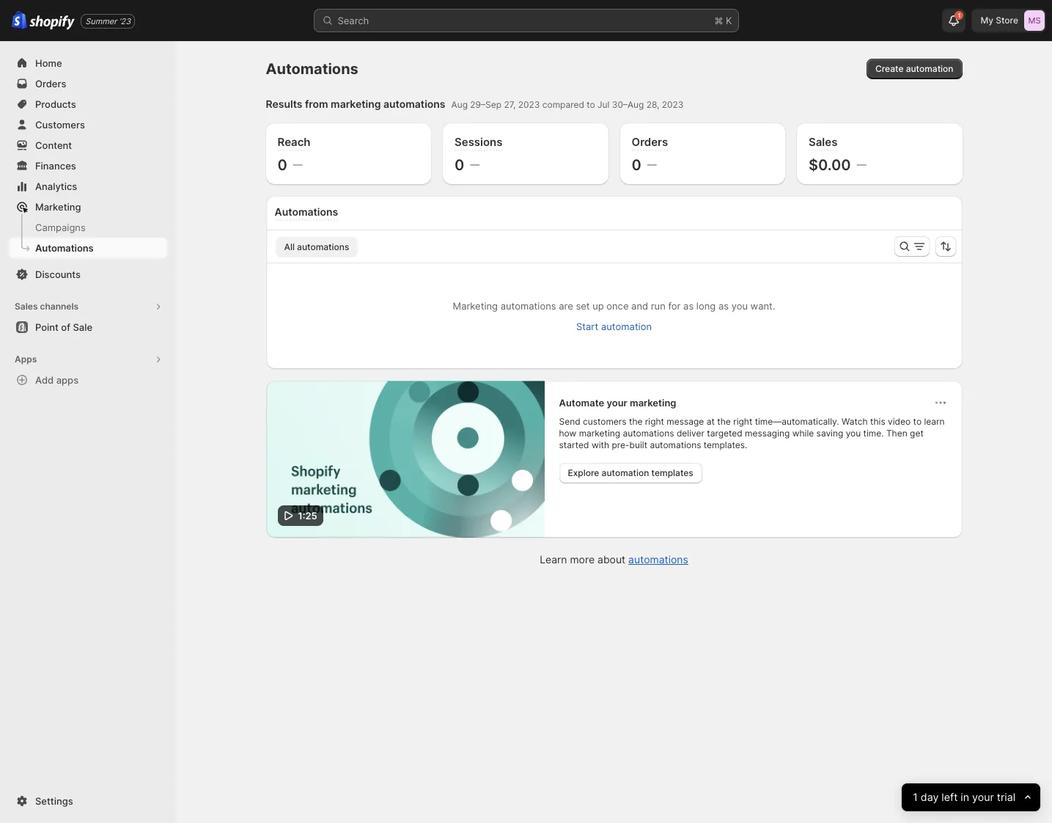 Task type: vqa. For each thing, say whether or not it's contained in the screenshot.


Task type: locate. For each thing, give the bounding box(es) containing it.
automation right create
[[906, 63, 954, 74]]

1 horizontal spatial 2023
[[662, 99, 684, 110]]

— inside "reach 0 —"
[[293, 158, 303, 170]]

1 left my at the right of the page
[[958, 12, 961, 19]]

0 vertical spatial marketing
[[35, 201, 81, 213]]

right
[[645, 416, 665, 427], [734, 416, 753, 427]]

0 vertical spatial marketing
[[331, 98, 381, 110]]

0 horizontal spatial 0
[[278, 156, 287, 173]]

you left want.
[[732, 300, 748, 312]]

automations left are
[[501, 300, 556, 312]]

automation down once
[[601, 321, 652, 332]]

of
[[61, 321, 70, 333]]

1 vertical spatial orders
[[632, 135, 668, 149]]

orders inside orders link
[[35, 78, 66, 89]]

3 — from the left
[[648, 158, 657, 170]]

for
[[669, 300, 681, 312]]

1 vertical spatial automation
[[601, 321, 652, 332]]

add apps button
[[9, 370, 167, 390]]

1 horizontal spatial your
[[972, 790, 994, 804]]

products
[[35, 98, 76, 110]]

as
[[684, 300, 694, 312], [719, 300, 729, 312]]

1 horizontal spatial sales
[[809, 135, 838, 149]]

search
[[338, 15, 369, 26]]

create automation
[[876, 63, 954, 74]]

0 vertical spatial orders
[[35, 78, 66, 89]]

2023 right 28,
[[662, 99, 684, 110]]

as right long
[[719, 300, 729, 312]]

0 inside sessions 0 —
[[455, 156, 465, 173]]

automations link
[[629, 553, 689, 565]]

content
[[35, 139, 72, 151]]

— inside sessions 0 —
[[470, 158, 480, 170]]

1 horizontal spatial to
[[914, 416, 922, 427]]

orders down the home
[[35, 78, 66, 89]]

summer '23
[[85, 16, 131, 26]]

templates
[[652, 467, 694, 478]]

started
[[559, 439, 589, 450]]

marketing
[[331, 98, 381, 110], [630, 397, 677, 409], [579, 428, 621, 439]]

orders for orders 0 —
[[632, 135, 668, 149]]

the up built
[[629, 416, 643, 427]]

1 horizontal spatial marketing
[[579, 428, 621, 439]]

2 vertical spatial automation
[[602, 467, 649, 478]]

messaging
[[745, 428, 790, 439]]

automations down campaigns
[[35, 242, 94, 254]]

0 horizontal spatial marketing
[[35, 201, 81, 213]]

your
[[607, 397, 628, 409], [972, 790, 994, 804]]

orders
[[35, 78, 66, 89], [632, 135, 668, 149]]

discounts link
[[9, 264, 167, 285]]

1 vertical spatial your
[[972, 790, 994, 804]]

automation
[[906, 63, 954, 74], [601, 321, 652, 332], [602, 467, 649, 478]]

0 vertical spatial 1
[[958, 12, 961, 19]]

1 horizontal spatial right
[[734, 416, 753, 427]]

1 vertical spatial marketing
[[630, 397, 677, 409]]

1 for 1
[[958, 12, 961, 19]]

1 0 from the left
[[278, 156, 287, 173]]

right up built
[[645, 416, 665, 427]]

automations up built
[[623, 428, 675, 439]]

my store
[[981, 15, 1019, 26]]

the up targeted at the right of the page
[[718, 416, 731, 427]]

1 vertical spatial marketing
[[453, 300, 498, 312]]

⌘ k
[[715, 15, 732, 26]]

up
[[593, 300, 604, 312]]

analytics link
[[9, 176, 167, 197]]

add
[[35, 374, 54, 386]]

discounts
[[35, 268, 81, 280]]

you inside send customers the right message at the right time—automatically. watch this video to learn how marketing automations deliver targeted messaging while saving you time. then get started with pre-built automations templates.
[[846, 428, 861, 439]]

0 horizontal spatial your
[[607, 397, 628, 409]]

sales inside sales $0.00 —
[[809, 135, 838, 149]]

1 horizontal spatial 1
[[958, 12, 961, 19]]

start automation
[[577, 321, 652, 332]]

day
[[921, 790, 939, 804]]

2 — from the left
[[470, 158, 480, 170]]

customers
[[583, 416, 627, 427]]

automations
[[266, 60, 359, 78], [275, 205, 338, 218], [35, 242, 94, 254]]

0 horizontal spatial marketing
[[331, 98, 381, 110]]

marketing for marketing
[[35, 201, 81, 213]]

2 the from the left
[[718, 416, 731, 427]]

from
[[305, 98, 328, 110]]

orders 0 —
[[632, 135, 668, 173]]

2 vertical spatial marketing
[[579, 428, 621, 439]]

sales channels
[[15, 301, 79, 312]]

all
[[284, 241, 295, 252]]

2023
[[518, 99, 540, 110], [662, 99, 684, 110]]

— down reach
[[293, 158, 303, 170]]

— down 28,
[[648, 158, 657, 170]]

summer '23 link
[[81, 14, 135, 28]]

automation for explore
[[602, 467, 649, 478]]

1 vertical spatial to
[[914, 416, 922, 427]]

automations down deliver
[[650, 439, 702, 450]]

— down sessions at the top left of page
[[470, 158, 480, 170]]

1 vertical spatial 1
[[913, 790, 918, 804]]

all automations button
[[275, 237, 358, 257]]

built
[[630, 439, 648, 450]]

as right for
[[684, 300, 694, 312]]

marketing right from
[[331, 98, 381, 110]]

4 — from the left
[[857, 158, 867, 170]]

1 left day in the bottom of the page
[[913, 790, 918, 804]]

sale
[[73, 321, 92, 333]]

sales inside 'button'
[[15, 301, 38, 312]]

automations right all
[[297, 241, 349, 252]]

1
[[958, 12, 961, 19], [913, 790, 918, 804]]

30–aug
[[612, 99, 644, 110]]

automations up all automations
[[275, 205, 338, 218]]

marketing
[[35, 201, 81, 213], [453, 300, 498, 312]]

0 down sessions at the top left of page
[[455, 156, 465, 173]]

automations
[[384, 98, 446, 110], [297, 241, 349, 252], [501, 300, 556, 312], [623, 428, 675, 439], [650, 439, 702, 450], [629, 553, 689, 565]]

marketing up message
[[630, 397, 677, 409]]

— for sessions 0 —
[[470, 158, 480, 170]]

sales
[[809, 135, 838, 149], [15, 301, 38, 312]]

my
[[981, 15, 994, 26]]

0 vertical spatial automation
[[906, 63, 954, 74]]

your up the customers
[[607, 397, 628, 409]]

shopify image
[[12, 11, 27, 29], [30, 15, 75, 30]]

1 vertical spatial you
[[846, 428, 861, 439]]

0 horizontal spatial as
[[684, 300, 694, 312]]

0 for orders 0 —
[[632, 156, 642, 173]]

0 inside orders 0 —
[[632, 156, 642, 173]]

2 0 from the left
[[455, 156, 465, 173]]

1 horizontal spatial marketing
[[453, 300, 498, 312]]

this
[[871, 416, 886, 427]]

sales $0.00 —
[[809, 135, 867, 173]]

1 horizontal spatial as
[[719, 300, 729, 312]]

sales up the point
[[15, 301, 38, 312]]

apps button
[[9, 349, 167, 370]]

— inside orders 0 —
[[648, 158, 657, 170]]

1 horizontal spatial orders
[[632, 135, 668, 149]]

orders link
[[9, 73, 167, 94]]

point of sale
[[35, 321, 92, 333]]

time—automatically.
[[755, 416, 840, 427]]

0 down reach
[[278, 156, 287, 173]]

1 — from the left
[[293, 158, 303, 170]]

to left jul
[[587, 99, 595, 110]]

to
[[587, 99, 595, 110], [914, 416, 922, 427]]

— right $0.00
[[857, 158, 867, 170]]

— for orders 0 —
[[648, 158, 657, 170]]

marketing for marketing automations are set up once and run for as long as you want.
[[453, 300, 498, 312]]

2 right from the left
[[734, 416, 753, 427]]

you down the watch
[[846, 428, 861, 439]]

1 horizontal spatial the
[[718, 416, 731, 427]]

0 horizontal spatial 1
[[913, 790, 918, 804]]

0 horizontal spatial to
[[587, 99, 595, 110]]

0 horizontal spatial orders
[[35, 78, 66, 89]]

marketing for your
[[630, 397, 677, 409]]

to up get at the bottom
[[914, 416, 922, 427]]

in
[[961, 790, 970, 804]]

about
[[598, 553, 626, 565]]

1 horizontal spatial 0
[[455, 156, 465, 173]]

customers
[[35, 119, 85, 131]]

2023 right 27,
[[518, 99, 540, 110]]

right up targeted at the right of the page
[[734, 416, 753, 427]]

0 vertical spatial you
[[732, 300, 748, 312]]

0 vertical spatial to
[[587, 99, 595, 110]]

0 vertical spatial automations
[[266, 60, 359, 78]]

automate
[[559, 397, 605, 409]]

2 horizontal spatial 0
[[632, 156, 642, 173]]

0 horizontal spatial the
[[629, 416, 643, 427]]

$0.00
[[809, 156, 851, 173]]

0 horizontal spatial sales
[[15, 301, 38, 312]]

0 vertical spatial sales
[[809, 135, 838, 149]]

apps
[[15, 354, 37, 365]]

3 0 from the left
[[632, 156, 642, 173]]

1 horizontal spatial you
[[846, 428, 861, 439]]

products link
[[9, 94, 167, 114]]

marketing up with
[[579, 428, 621, 439]]

automation down pre-
[[602, 467, 649, 478]]

27,
[[504, 99, 516, 110]]

0 horizontal spatial 2023
[[518, 99, 540, 110]]

2 as from the left
[[719, 300, 729, 312]]

1:25
[[298, 510, 318, 521]]

—
[[293, 158, 303, 170], [470, 158, 480, 170], [648, 158, 657, 170], [857, 158, 867, 170]]

— inside sales $0.00 —
[[857, 158, 867, 170]]

your right the in
[[972, 790, 994, 804]]

1 horizontal spatial shopify image
[[30, 15, 75, 30]]

learn more about automations
[[540, 553, 689, 565]]

watch
[[842, 416, 868, 427]]

reach 0 —
[[278, 135, 311, 173]]

explore automation templates
[[568, 467, 694, 478]]

automations up from
[[266, 60, 359, 78]]

orders down 28,
[[632, 135, 668, 149]]

— for reach 0 —
[[293, 158, 303, 170]]

28,
[[647, 99, 660, 110]]

1 vertical spatial sales
[[15, 301, 38, 312]]

0 down 30–aug
[[632, 156, 642, 173]]

apps
[[56, 374, 79, 386]]

marketing automations are set up once and run for as long as you want.
[[453, 300, 776, 312]]

sales up $0.00
[[809, 135, 838, 149]]

0 horizontal spatial right
[[645, 416, 665, 427]]

2 horizontal spatial marketing
[[630, 397, 677, 409]]

0 inside "reach 0 —"
[[278, 156, 287, 173]]



Task type: describe. For each thing, give the bounding box(es) containing it.
content link
[[9, 135, 167, 156]]

left
[[942, 790, 958, 804]]

message
[[667, 416, 704, 427]]

explore automation templates link
[[559, 463, 703, 483]]

all automations
[[284, 241, 349, 252]]

analytics
[[35, 180, 77, 192]]

and
[[632, 300, 649, 312]]

1 2023 from the left
[[518, 99, 540, 110]]

1 right from the left
[[645, 416, 665, 427]]

learn
[[540, 553, 567, 565]]

'23
[[119, 16, 131, 26]]

automations inside "button"
[[297, 241, 349, 252]]

create automation link
[[867, 59, 963, 79]]

once
[[607, 300, 629, 312]]

to inside send customers the right message at the right time—automatically. watch this video to learn how marketing automations deliver targeted messaging while saving you time. then get started with pre-built automations templates.
[[914, 416, 922, 427]]

at
[[707, 416, 715, 427]]

templates.
[[704, 439, 748, 450]]

channels
[[40, 301, 79, 312]]

video
[[888, 416, 911, 427]]

1 the from the left
[[629, 416, 643, 427]]

automations left aug
[[384, 98, 446, 110]]

1 vertical spatial automations
[[275, 205, 338, 218]]

0 vertical spatial your
[[607, 397, 628, 409]]

settings
[[35, 795, 73, 807]]

1 day left in your trial
[[913, 790, 1016, 804]]

deliver
[[677, 428, 705, 439]]

campaigns link
[[9, 217, 167, 238]]

how
[[559, 428, 577, 439]]

1:25 button
[[266, 381, 545, 537]]

saving
[[817, 428, 844, 439]]

trial
[[997, 790, 1016, 804]]

0 horizontal spatial you
[[732, 300, 748, 312]]

start
[[577, 321, 599, 332]]

then
[[887, 428, 908, 439]]

are
[[559, 300, 573, 312]]

home
[[35, 57, 62, 69]]

my store image
[[1025, 10, 1045, 31]]

targeted
[[707, 428, 743, 439]]

explore
[[568, 467, 600, 478]]

0 horizontal spatial shopify image
[[12, 11, 27, 29]]

more
[[570, 553, 595, 565]]

aug
[[452, 99, 468, 110]]

campaigns
[[35, 222, 86, 233]]

pre-
[[612, 439, 630, 450]]

home link
[[9, 53, 167, 73]]

while
[[793, 428, 814, 439]]

sessions
[[455, 135, 503, 149]]

orders for orders
[[35, 78, 66, 89]]

point of sale link
[[9, 317, 167, 337]]

1 for 1 day left in your trial
[[913, 790, 918, 804]]

automations link
[[9, 238, 167, 258]]

set
[[576, 300, 590, 312]]

time.
[[864, 428, 884, 439]]

summer
[[85, 16, 117, 26]]

sales for channels
[[15, 301, 38, 312]]

1 as from the left
[[684, 300, 694, 312]]

store
[[996, 15, 1019, 26]]

0 for sessions 0 —
[[455, 156, 465, 173]]

2 2023 from the left
[[662, 99, 684, 110]]

run
[[651, 300, 666, 312]]

want.
[[751, 300, 776, 312]]

k
[[726, 15, 732, 26]]

jul
[[598, 99, 610, 110]]

your inside dropdown button
[[972, 790, 994, 804]]

settings link
[[9, 791, 167, 811]]

start automation link
[[568, 316, 661, 337]]

reach
[[278, 135, 311, 149]]

finances
[[35, 160, 76, 172]]

automation for create
[[906, 63, 954, 74]]

automations right about
[[629, 553, 689, 565]]

results
[[266, 98, 303, 110]]

with
[[592, 439, 610, 450]]

point
[[35, 321, 59, 333]]

0 for reach 0 —
[[278, 156, 287, 173]]

to inside results from marketing automations aug 29–sep 27, 2023 compared to jul 30–aug 28, 2023
[[587, 99, 595, 110]]

automation for start
[[601, 321, 652, 332]]

marketing inside send customers the right message at the right time—automatically. watch this video to learn how marketing automations deliver targeted messaging while saving you time. then get started with pre-built automations templates.
[[579, 428, 621, 439]]

sales for $0.00
[[809, 135, 838, 149]]

2 vertical spatial automations
[[35, 242, 94, 254]]

point of sale button
[[0, 317, 176, 337]]

29–sep
[[470, 99, 502, 110]]

compared
[[543, 99, 585, 110]]

— for sales $0.00 —
[[857, 158, 867, 170]]

add apps
[[35, 374, 79, 386]]

results from marketing automations aug 29–sep 27, 2023 compared to jul 30–aug 28, 2023
[[266, 98, 684, 110]]

learn
[[925, 416, 945, 427]]

send customers the right message at the right time—automatically. watch this video to learn how marketing automations deliver targeted messaging while saving you time. then get started with pre-built automations templates.
[[559, 416, 945, 450]]

1 button
[[943, 9, 966, 32]]

sales channels button
[[9, 296, 167, 317]]

1 day left in your trial button
[[902, 783, 1041, 811]]

marketing for from
[[331, 98, 381, 110]]



